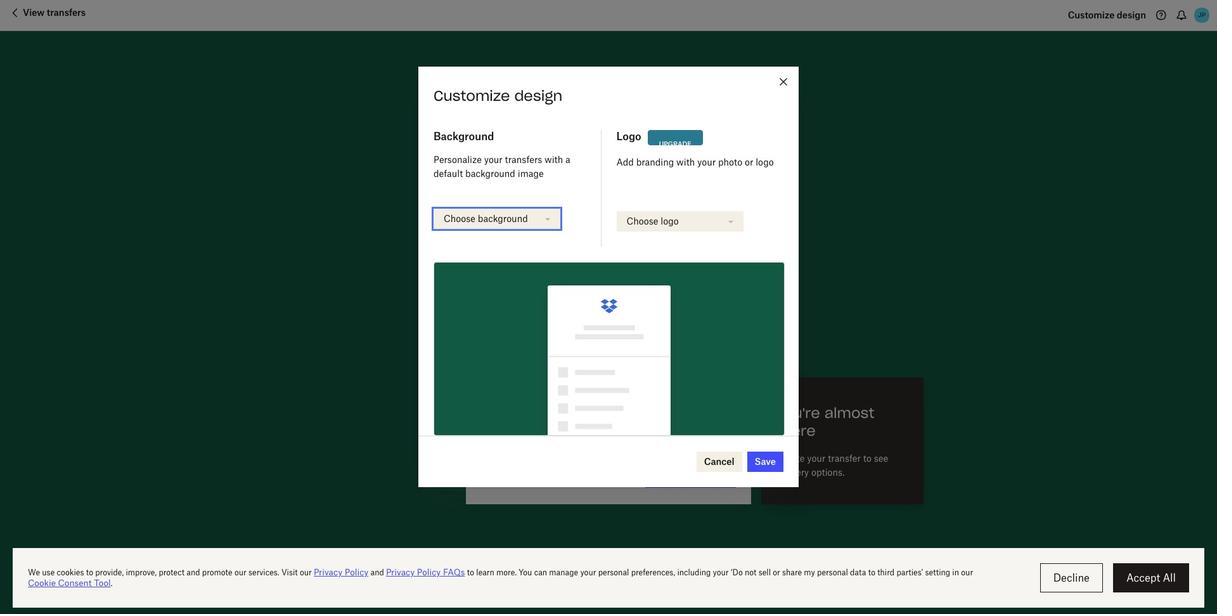 Task type: describe. For each thing, give the bounding box(es) containing it.
28.1
[[481, 180, 498, 191]]

4k.png for devhome_lm-
[[589, 286, 620, 297]]

mb inside '03-devhome_dm-4k.png 9.39 mb'
[[530, 259, 543, 269]]

choose logo button
[[615, 209, 746, 233]]

cancel button
[[697, 451, 742, 472]]

10.6
[[512, 340, 526, 350]]

link tab
[[481, 198, 510, 229]]

design
[[515, 87, 563, 105]]

branding
[[637, 157, 674, 167]]

to
[[864, 453, 872, 463]]

100
[[544, 180, 560, 191]]

choose logo
[[627, 216, 679, 226]]

file transfers settings modal dialog
[[419, 66, 799, 487]]

almost
[[825, 404, 875, 422]]

photo
[[719, 157, 743, 167]]

layers_dm-
[[527, 327, 577, 338]]

save button
[[748, 451, 784, 472]]

personalize your transfers with a default background image
[[434, 154, 571, 179]]

test transfer
[[481, 158, 560, 174]]

personalize
[[434, 154, 482, 165]]

a
[[566, 154, 571, 165]]

test
[[481, 158, 508, 174]]

4k.png for devhome_dm-
[[591, 246, 621, 257]]

email
[[525, 208, 549, 219]]

cancel
[[705, 456, 735, 467]]

create
[[777, 453, 805, 463]]

with inside personalize your transfers with a default background image
[[545, 154, 563, 165]]

of
[[534, 180, 542, 191]]

image
[[518, 168, 544, 179]]

choose for choose logo
[[627, 216, 659, 226]]

mb inside 04-layers_dm-4k.png 10.6 mb
[[529, 340, 541, 350]]

your for you're almost there
[[808, 453, 826, 463]]

tab list containing link
[[481, 198, 736, 229]]

your for background
[[484, 154, 503, 165]]

03-devhome_dm-4k.png 9.39 mb
[[512, 246, 621, 269]]

1 horizontal spatial your
[[698, 157, 716, 167]]

03- for devhome_lm-
[[512, 286, 527, 297]]

customize design
[[434, 87, 563, 105]]

9.39
[[512, 259, 528, 269]]

options.
[[812, 467, 845, 477]]

upgrade button
[[648, 130, 703, 154]]

4k.png for layers_dm-
[[577, 327, 607, 338]]

link
[[487, 208, 505, 219]]

upgrade inside "logo upgrade"
[[659, 140, 692, 148]]



Task type: locate. For each thing, give the bounding box(es) containing it.
4k.png inside 04-layers_dm-4k.png 10.6 mb
[[577, 327, 607, 338]]

or
[[745, 157, 754, 167]]

03- down 9.39 at the top left of the page
[[512, 286, 527, 297]]

devhome_lm-
[[527, 286, 590, 297]]

28.1 mb out of 100 mb
[[481, 180, 577, 191]]

you're
[[777, 404, 821, 422]]

with down upgrade button
[[677, 157, 695, 167]]

mb right 100
[[562, 180, 577, 191]]

03- inside '03-devhome_dm-4k.png 9.39 mb'
[[512, 246, 527, 257]]

default
[[434, 168, 463, 179]]

logo down branding
[[661, 216, 679, 226]]

upgrade
[[659, 140, 692, 148], [586, 183, 613, 191]]

your inside personalize your transfers with a default background image
[[484, 154, 503, 165]]

1 vertical spatial logo
[[661, 216, 679, 226]]

choose for choose background
[[444, 213, 476, 224]]

03-devhome_lm-4k.png
[[512, 286, 620, 297]]

choose background button
[[432, 207, 563, 231]]

mb left out
[[500, 180, 515, 191]]

1 03- from the top
[[512, 246, 527, 257]]

choose
[[444, 213, 476, 224], [627, 216, 659, 226]]

choose background
[[444, 213, 528, 224]]

0 vertical spatial 03-
[[512, 246, 527, 257]]

0 horizontal spatial your
[[484, 154, 503, 165]]

add branding with your photo or logo
[[617, 157, 774, 167]]

background inside personalize your transfers with a default background image
[[466, 168, 516, 179]]

out
[[517, 180, 531, 191]]

0 horizontal spatial logo
[[661, 216, 679, 226]]

with
[[545, 154, 563, 165], [677, 157, 695, 167]]

logo
[[617, 130, 642, 143]]

logo inside dropdown button
[[661, 216, 679, 226]]

save
[[755, 456, 776, 467]]

you're almost there
[[777, 404, 875, 440]]

logo right or in the right of the page
[[756, 157, 774, 167]]

2 03- from the top
[[512, 286, 527, 297]]

1 horizontal spatial upgrade
[[659, 140, 692, 148]]

logo upgrade
[[617, 130, 692, 148]]

your up 28.1
[[484, 154, 503, 165]]

devhome_dm-
[[527, 246, 591, 257]]

your left photo on the right of the page
[[698, 157, 716, 167]]

tab list
[[481, 198, 736, 229]]

delivery
[[777, 467, 809, 477]]

choose up the 03-devhome_dm-4k.png row
[[627, 216, 659, 226]]

0 vertical spatial transfer
[[511, 158, 560, 174]]

03- for devhome_dm-
[[512, 246, 527, 257]]

0 horizontal spatial transfer
[[511, 158, 560, 174]]

1 vertical spatial 4k.png
[[589, 286, 620, 297]]

1 horizontal spatial with
[[677, 157, 695, 167]]

choose left link tab
[[444, 213, 476, 224]]

4k.png inside '03-devhome_dm-4k.png 9.39 mb'
[[591, 246, 621, 257]]

mb
[[500, 180, 515, 191], [562, 180, 577, 191], [530, 259, 543, 269], [529, 340, 541, 350]]

1 horizontal spatial transfer
[[828, 453, 861, 463]]

1 vertical spatial background
[[478, 213, 528, 224]]

see
[[874, 453, 889, 463]]

03-devhome_dm-4k.png row
[[466, 236, 752, 277]]

transfer
[[511, 158, 560, 174], [828, 453, 861, 463]]

03-devhome_dm-4k.png cell
[[481, 244, 713, 269]]

upgrade up add branding with your photo or logo
[[659, 140, 692, 148]]

0 vertical spatial upgrade
[[659, 140, 692, 148]]

create your transfer to see delivery options.
[[777, 453, 889, 477]]

your inside create your transfer to see delivery options.
[[808, 453, 826, 463]]

your
[[484, 154, 503, 165], [698, 157, 716, 167], [808, 453, 826, 463]]

0 vertical spatial 4k.png
[[591, 246, 621, 257]]

transfer inside create your transfer to see delivery options.
[[828, 453, 861, 463]]

upgrade right 100
[[586, 183, 613, 191]]

transfers
[[505, 154, 543, 165]]

0 vertical spatial background
[[466, 168, 516, 179]]

background
[[434, 130, 494, 143]]

1 vertical spatial 03-
[[512, 286, 527, 297]]

customize
[[434, 87, 510, 105]]

2 vertical spatial 4k.png
[[577, 327, 607, 338]]

0 horizontal spatial upgrade
[[586, 183, 613, 191]]

with left "a"
[[545, 154, 563, 165]]

1 vertical spatial upgrade
[[586, 183, 613, 191]]

0 horizontal spatial with
[[545, 154, 563, 165]]

background inside popup button
[[478, 213, 528, 224]]

1 vertical spatial transfer
[[828, 453, 861, 463]]

0 horizontal spatial choose
[[444, 213, 476, 224]]

1 horizontal spatial logo
[[756, 157, 774, 167]]

transfer up options.
[[828, 453, 861, 463]]

background
[[466, 168, 516, 179], [478, 213, 528, 224]]

2 horizontal spatial your
[[808, 453, 826, 463]]

transfer up of
[[511, 158, 560, 174]]

03-
[[512, 246, 527, 257], [512, 286, 527, 297]]

04-
[[512, 327, 527, 338]]

your up options.
[[808, 453, 826, 463]]

4k.png
[[591, 246, 621, 257], [589, 286, 620, 297], [577, 327, 607, 338]]

choose inside popup button
[[444, 213, 476, 224]]

03- up 9.39 at the top left of the page
[[512, 246, 527, 257]]

0 vertical spatial logo
[[756, 157, 774, 167]]

mb right 10.6
[[529, 340, 541, 350]]

email tab
[[520, 198, 554, 229]]

mb right 9.39 at the top left of the page
[[530, 259, 543, 269]]

1 horizontal spatial choose
[[627, 216, 659, 226]]

choose inside dropdown button
[[627, 216, 659, 226]]

logo
[[756, 157, 774, 167], [661, 216, 679, 226]]

04-layers_dm-4k.png 10.6 mb
[[512, 327, 607, 350]]

there
[[777, 422, 816, 440]]

add
[[617, 157, 634, 167]]



Task type: vqa. For each thing, say whether or not it's contained in the screenshot.
Or
yes



